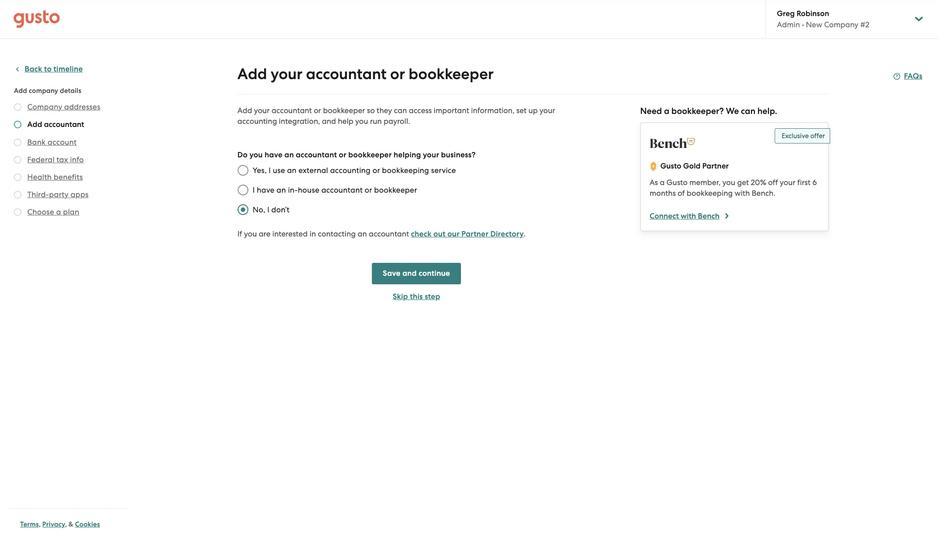 Task type: describe. For each thing, give the bounding box(es) containing it.
integration,
[[279, 117, 320, 126]]

company addresses
[[27, 103, 100, 111]]

bank
[[27, 138, 46, 147]]

helping
[[394, 150, 421, 160]]

cookies
[[75, 521, 100, 529]]

save and continue
[[383, 269, 450, 278]]

first
[[798, 178, 811, 187]]

0 horizontal spatial bookkeeping
[[382, 166, 429, 175]]

your inside the as a gusto member, you get 20% off your first 6 months of bookkeeping with bench.
[[780, 178, 796, 187]]

add for add accountant
[[27, 120, 42, 129]]

faqs button
[[894, 71, 923, 82]]

help.
[[758, 106, 778, 116]]

accountant up external
[[296, 150, 337, 160]]

they
[[377, 106, 392, 115]]

federal tax info
[[27, 155, 84, 164]]

out
[[434, 230, 446, 239]]

bookkeeper up the important
[[409, 65, 494, 83]]

privacy link
[[42, 521, 65, 529]]

info
[[70, 155, 84, 164]]

third-party apps button
[[27, 189, 89, 200]]

Yes, I use an external accounting or bookkeeping service radio
[[233, 161, 253, 180]]

need a bookkeeper? we can help.
[[640, 106, 778, 116]]

of
[[678, 189, 685, 198]]

run
[[370, 117, 382, 126]]

as
[[650, 178, 658, 187]]

member,
[[690, 178, 721, 187]]

no,
[[253, 206, 265, 214]]

back
[[25, 64, 42, 74]]

connect
[[650, 212, 679, 221]]

bookkeeper up "yes, i use an external accounting or bookkeeping service"
[[348, 150, 392, 160]]

do
[[238, 150, 248, 160]]

if you are interested in contacting an accountant check out our partner directory .
[[238, 230, 526, 239]]

accountant up so
[[306, 65, 387, 83]]

payroll.
[[384, 117, 410, 126]]

accountant inside "list"
[[44, 120, 84, 129]]

and inside button
[[403, 269, 417, 278]]

continue
[[419, 269, 450, 278]]

are
[[259, 230, 271, 239]]

#2
[[861, 20, 870, 29]]

add your accountant or bookkeeper so they can access important information, set up your accounting integration, and help you run payroll.
[[238, 106, 555, 126]]

party
[[49, 190, 69, 199]]

a for need
[[664, 106, 670, 116]]

add company details
[[14, 87, 81, 95]]

add for add your accountant or bookkeeper so they can access important information, set up your accounting integration, and help you run payroll.
[[238, 106, 252, 115]]

access
[[409, 106, 432, 115]]

add for add your accountant or bookkeeper
[[238, 65, 267, 83]]

information,
[[471, 106, 515, 115]]

bookkeeper inside add your accountant or bookkeeper so they can access important information, set up your accounting integration, and help you run payroll.
[[323, 106, 365, 115]]

details
[[60, 87, 81, 95]]

choose
[[27, 208, 54, 217]]

in-
[[288, 186, 298, 195]]

federal
[[27, 155, 55, 164]]

check image for third-
[[14, 191, 21, 199]]

connect with bench
[[650, 212, 720, 221]]

an left in-
[[277, 186, 286, 195]]

save and continue button
[[372, 263, 461, 285]]

home image
[[13, 10, 60, 28]]

up
[[529, 106, 538, 115]]

skip this step button
[[372, 292, 461, 303]]

apps
[[71, 190, 89, 199]]

yes, i use an external accounting or bookkeeping service
[[253, 166, 456, 175]]

company
[[29, 87, 58, 95]]

check out our partner directory link
[[411, 230, 524, 239]]

addresses
[[64, 103, 100, 111]]

interested
[[272, 230, 308, 239]]

6
[[813, 178, 817, 187]]

gusto inside the as a gusto member, you get 20% off your first 6 months of bookkeeping with bench.
[[667, 178, 688, 187]]

step
[[425, 292, 440, 302]]

can inside add your accountant or bookkeeper so they can access important information, set up your accounting integration, and help you run payroll.
[[394, 106, 407, 115]]

greg robinson admin • new company #2
[[777, 9, 870, 29]]

third-party apps
[[27, 190, 89, 199]]

add accountant
[[27, 120, 84, 129]]

cookies button
[[75, 520, 100, 531]]

you inside add your accountant or bookkeeper so they can access important information, set up your accounting integration, and help you run payroll.
[[355, 117, 368, 126]]

or up they
[[390, 65, 405, 83]]

i for yes,
[[269, 166, 271, 175]]

so
[[367, 106, 375, 115]]

with inside the as a gusto member, you get 20% off your first 6 months of bookkeeping with bench.
[[735, 189, 750, 198]]

in
[[310, 230, 316, 239]]

gold
[[683, 162, 701, 171]]

i have an in-house accountant or bookkeeper
[[253, 186, 417, 195]]

a for as
[[660, 178, 665, 187]]

as a gusto member, you get 20% off your first 6 months of bookkeeping with bench.
[[650, 178, 817, 198]]

choose a plan button
[[27, 207, 79, 218]]

exclusive offer
[[782, 132, 825, 140]]

bookkeeping inside the as a gusto member, you get 20% off your first 6 months of bookkeeping with bench.
[[687, 189, 733, 198]]

benefits
[[54, 173, 83, 182]]

you right do
[[250, 150, 263, 160]]

business?
[[441, 150, 476, 160]]

20%
[[751, 178, 767, 187]]

back to timeline button
[[14, 64, 83, 75]]

terms
[[20, 521, 39, 529]]

or down do you have an accountant or bookkeeper helping your business?
[[373, 166, 380, 175]]

1 vertical spatial accounting
[[330, 166, 371, 175]]

or inside add your accountant or bookkeeper so they can access important information, set up your accounting integration, and help you run payroll.
[[314, 106, 321, 115]]

do you have an accountant or bookkeeper helping your business?
[[238, 150, 476, 160]]

robinson
[[797, 9, 829, 18]]

check image for bank
[[14, 139, 21, 146]]

check image for company
[[14, 103, 21, 111]]

don't
[[271, 206, 290, 214]]

an inside if you are interested in contacting an accountant check out our partner directory .
[[358, 230, 367, 239]]

0 vertical spatial have
[[265, 150, 283, 160]]

2 check image from the top
[[14, 121, 21, 128]]

1 vertical spatial i
[[253, 186, 255, 195]]



Task type: locate. For each thing, give the bounding box(es) containing it.
check image for choose
[[14, 209, 21, 216]]

1 , from the left
[[39, 521, 41, 529]]

use
[[273, 166, 285, 175]]

0 horizontal spatial and
[[322, 117, 336, 126]]

4 check image from the top
[[14, 174, 21, 181]]

terms link
[[20, 521, 39, 529]]

1 horizontal spatial can
[[741, 106, 756, 116]]

check image down add company details
[[14, 103, 21, 111]]

2 vertical spatial i
[[267, 206, 270, 214]]

partner up member,
[[703, 162, 729, 171]]

0 vertical spatial bookkeeping
[[382, 166, 429, 175]]

you inside if you are interested in contacting an accountant check out our partner directory .
[[244, 230, 257, 239]]

this
[[410, 292, 423, 302]]

and
[[322, 117, 336, 126], [403, 269, 417, 278]]

new
[[806, 20, 823, 29]]

I have an in-house accountant or bookkeeper radio
[[233, 180, 253, 200]]

company
[[824, 20, 859, 29], [27, 103, 62, 111]]

accounting
[[238, 117, 277, 126], [330, 166, 371, 175]]

i left use
[[269, 166, 271, 175]]

skip
[[393, 292, 408, 302]]

•
[[802, 20, 804, 29]]

health benefits
[[27, 173, 83, 182]]

a right as
[[660, 178, 665, 187]]

save
[[383, 269, 401, 278]]

check image left third-
[[14, 191, 21, 199]]

or
[[390, 65, 405, 83], [314, 106, 321, 115], [339, 150, 347, 160], [373, 166, 380, 175], [365, 186, 372, 195]]

bookkeeper down helping
[[374, 186, 417, 195]]

can
[[394, 106, 407, 115], [741, 106, 756, 116]]

have up use
[[265, 150, 283, 160]]

0 vertical spatial a
[[664, 106, 670, 116]]

gusto up of on the top right of page
[[667, 178, 688, 187]]

0 vertical spatial company
[[824, 20, 859, 29]]

1 vertical spatial with
[[681, 212, 696, 221]]

0 vertical spatial check image
[[14, 156, 21, 164]]

gold badge image
[[650, 161, 657, 172]]

i
[[269, 166, 271, 175], [253, 186, 255, 195], [267, 206, 270, 214]]

1 horizontal spatial partner
[[703, 162, 729, 171]]

add inside add your accountant or bookkeeper so they can access important information, set up your accounting integration, and help you run payroll.
[[238, 106, 252, 115]]

3 check image from the top
[[14, 139, 21, 146]]

house
[[298, 186, 320, 195]]

greg
[[777, 9, 795, 18]]

, left & at the bottom of the page
[[65, 521, 67, 529]]

timeline
[[54, 64, 83, 74]]

0 vertical spatial i
[[269, 166, 271, 175]]

0 vertical spatial gusto
[[661, 162, 682, 171]]

an
[[285, 150, 294, 160], [287, 166, 297, 175], [277, 186, 286, 195], [358, 230, 367, 239]]

1 vertical spatial gusto
[[667, 178, 688, 187]]

accounting inside add your accountant or bookkeeper so they can access important information, set up your accounting integration, and help you run payroll.
[[238, 117, 277, 126]]

a right need
[[664, 106, 670, 116]]

or down "yes, i use an external accounting or bookkeeping service"
[[365, 186, 372, 195]]

choose a plan
[[27, 208, 79, 217]]

1 vertical spatial and
[[403, 269, 417, 278]]

we
[[726, 106, 739, 116]]

accountant left check
[[369, 230, 409, 239]]

you
[[355, 117, 368, 126], [250, 150, 263, 160], [723, 178, 736, 187], [244, 230, 257, 239]]

1 check image from the top
[[14, 103, 21, 111]]

2 check image from the top
[[14, 191, 21, 199]]

back to timeline
[[25, 64, 83, 74]]

company inside button
[[27, 103, 62, 111]]

and inside add your accountant or bookkeeper so they can access important information, set up your accounting integration, and help you run payroll.
[[322, 117, 336, 126]]

no, i don't
[[253, 206, 290, 214]]

federal tax info button
[[27, 154, 84, 165]]

an right 'contacting'
[[358, 230, 367, 239]]

check image
[[14, 103, 21, 111], [14, 121, 21, 128], [14, 139, 21, 146], [14, 174, 21, 181], [14, 209, 21, 216]]

exclusive
[[782, 132, 809, 140]]

account
[[48, 138, 77, 147]]

external
[[299, 166, 328, 175]]

bookkeeper?
[[672, 106, 724, 116]]

1 can from the left
[[394, 106, 407, 115]]

company addresses button
[[27, 102, 100, 112]]

bookkeeper
[[409, 65, 494, 83], [323, 106, 365, 115], [348, 150, 392, 160], [374, 186, 417, 195]]

or up integration,
[[314, 106, 321, 115]]

you inside the as a gusto member, you get 20% off your first 6 months of bookkeeping with bench.
[[723, 178, 736, 187]]

check
[[411, 230, 432, 239]]

if
[[238, 230, 242, 239]]

0 horizontal spatial ,
[[39, 521, 41, 529]]

5 check image from the top
[[14, 209, 21, 216]]

help
[[338, 117, 354, 126]]

0 vertical spatial partner
[[703, 162, 729, 171]]

accounting up do
[[238, 117, 277, 126]]

accountant down company addresses button
[[44, 120, 84, 129]]

0 horizontal spatial company
[[27, 103, 62, 111]]

0 horizontal spatial with
[[681, 212, 696, 221]]

can right we
[[741, 106, 756, 116]]

an right use
[[287, 166, 297, 175]]

partner right our on the left top of page
[[462, 230, 489, 239]]

or up "yes, i use an external accounting or bookkeeping service"
[[339, 150, 347, 160]]

need
[[640, 106, 662, 116]]

a inside button
[[56, 208, 61, 217]]

company down "company"
[[27, 103, 62, 111]]

bench
[[698, 212, 720, 221]]

1 vertical spatial company
[[27, 103, 62, 111]]

1 vertical spatial partner
[[462, 230, 489, 239]]

you right the if
[[244, 230, 257, 239]]

gusto gold partner
[[661, 162, 729, 171]]

with left bench
[[681, 212, 696, 221]]

check image for federal
[[14, 156, 21, 164]]

.
[[524, 230, 526, 239]]

off
[[768, 178, 778, 187]]

0 horizontal spatial partner
[[462, 230, 489, 239]]

2 vertical spatial a
[[56, 208, 61, 217]]

2 can from the left
[[741, 106, 756, 116]]

our
[[448, 230, 460, 239]]

bench.
[[752, 189, 776, 198]]

accountant inside add your accountant or bookkeeper so they can access important information, set up your accounting integration, and help you run payroll.
[[272, 106, 312, 115]]

1 check image from the top
[[14, 156, 21, 164]]

skip this step
[[393, 292, 440, 302]]

check image left bank
[[14, 139, 21, 146]]

company inside greg robinson admin • new company #2
[[824, 20, 859, 29]]

and left help
[[322, 117, 336, 126]]

you down so
[[355, 117, 368, 126]]

2 , from the left
[[65, 521, 67, 529]]

1 vertical spatial bookkeeping
[[687, 189, 733, 198]]

your
[[271, 65, 303, 83], [254, 106, 270, 115], [540, 106, 555, 115], [423, 150, 439, 160], [780, 178, 796, 187]]

i up no,
[[253, 186, 255, 195]]

gusto
[[661, 162, 682, 171], [667, 178, 688, 187]]

check image left health
[[14, 174, 21, 181]]

a inside the as a gusto member, you get 20% off your first 6 months of bookkeeping with bench.
[[660, 178, 665, 187]]

service
[[431, 166, 456, 175]]

offer
[[811, 132, 825, 140]]

important
[[434, 106, 469, 115]]

0 vertical spatial with
[[735, 189, 750, 198]]

a left plan on the top
[[56, 208, 61, 217]]

1 horizontal spatial with
[[735, 189, 750, 198]]

1 horizontal spatial ,
[[65, 521, 67, 529]]

1 horizontal spatial bookkeeping
[[687, 189, 733, 198]]

bookkeeping down member,
[[687, 189, 733, 198]]

accountant
[[306, 65, 387, 83], [272, 106, 312, 115], [44, 120, 84, 129], [296, 150, 337, 160], [322, 186, 363, 195], [369, 230, 409, 239]]

, left privacy
[[39, 521, 41, 529]]

1 vertical spatial a
[[660, 178, 665, 187]]

1 horizontal spatial and
[[403, 269, 417, 278]]

bookkeeper up help
[[323, 106, 365, 115]]

add accountant list
[[14, 102, 124, 219]]

check image left the choose on the top of page
[[14, 209, 21, 216]]

partner
[[703, 162, 729, 171], [462, 230, 489, 239]]

tax
[[56, 155, 68, 164]]

a for choose
[[56, 208, 61, 217]]

add for add company details
[[14, 87, 27, 95]]

directory
[[491, 230, 524, 239]]

&
[[69, 521, 73, 529]]

1 horizontal spatial accounting
[[330, 166, 371, 175]]

1 horizontal spatial company
[[824, 20, 859, 29]]

check image left federal
[[14, 156, 21, 164]]

bank account button
[[27, 137, 77, 148]]

add inside "list"
[[27, 120, 42, 129]]

get
[[738, 178, 749, 187]]

i right no,
[[267, 206, 270, 214]]

privacy
[[42, 521, 65, 529]]

0 horizontal spatial can
[[394, 106, 407, 115]]

,
[[39, 521, 41, 529], [65, 521, 67, 529]]

accountant inside if you are interested in contacting an accountant check out our partner directory .
[[369, 230, 409, 239]]

and right save
[[403, 269, 417, 278]]

check image
[[14, 156, 21, 164], [14, 191, 21, 199]]

to
[[44, 64, 52, 74]]

No, I don't radio
[[233, 200, 253, 220]]

accountant down "yes, i use an external accounting or bookkeeping service"
[[322, 186, 363, 195]]

add
[[238, 65, 267, 83], [14, 87, 27, 95], [238, 106, 252, 115], [27, 120, 42, 129]]

yes,
[[253, 166, 267, 175]]

accounting down do you have an accountant or bookkeeper helping your business?
[[330, 166, 371, 175]]

contacting
[[318, 230, 356, 239]]

check image left add accountant
[[14, 121, 21, 128]]

admin
[[777, 20, 800, 29]]

you left get
[[723, 178, 736, 187]]

an up use
[[285, 150, 294, 160]]

0 vertical spatial and
[[322, 117, 336, 126]]

check image for health
[[14, 174, 21, 181]]

have up no, i don't
[[257, 186, 275, 195]]

1 vertical spatial have
[[257, 186, 275, 195]]

gusto right gold badge "image"
[[661, 162, 682, 171]]

0 horizontal spatial accounting
[[238, 117, 277, 126]]

company left #2
[[824, 20, 859, 29]]

faqs
[[904, 72, 923, 81]]

with down get
[[735, 189, 750, 198]]

0 vertical spatial accounting
[[238, 117, 277, 126]]

bookkeeping
[[382, 166, 429, 175], [687, 189, 733, 198]]

bookkeeping down helping
[[382, 166, 429, 175]]

1 vertical spatial check image
[[14, 191, 21, 199]]

plan
[[63, 208, 79, 217]]

terms , privacy , & cookies
[[20, 521, 100, 529]]

accountant up integration,
[[272, 106, 312, 115]]

can up payroll.
[[394, 106, 407, 115]]

i for no,
[[267, 206, 270, 214]]



Task type: vqa. For each thing, say whether or not it's contained in the screenshot.
the leftmost ,
yes



